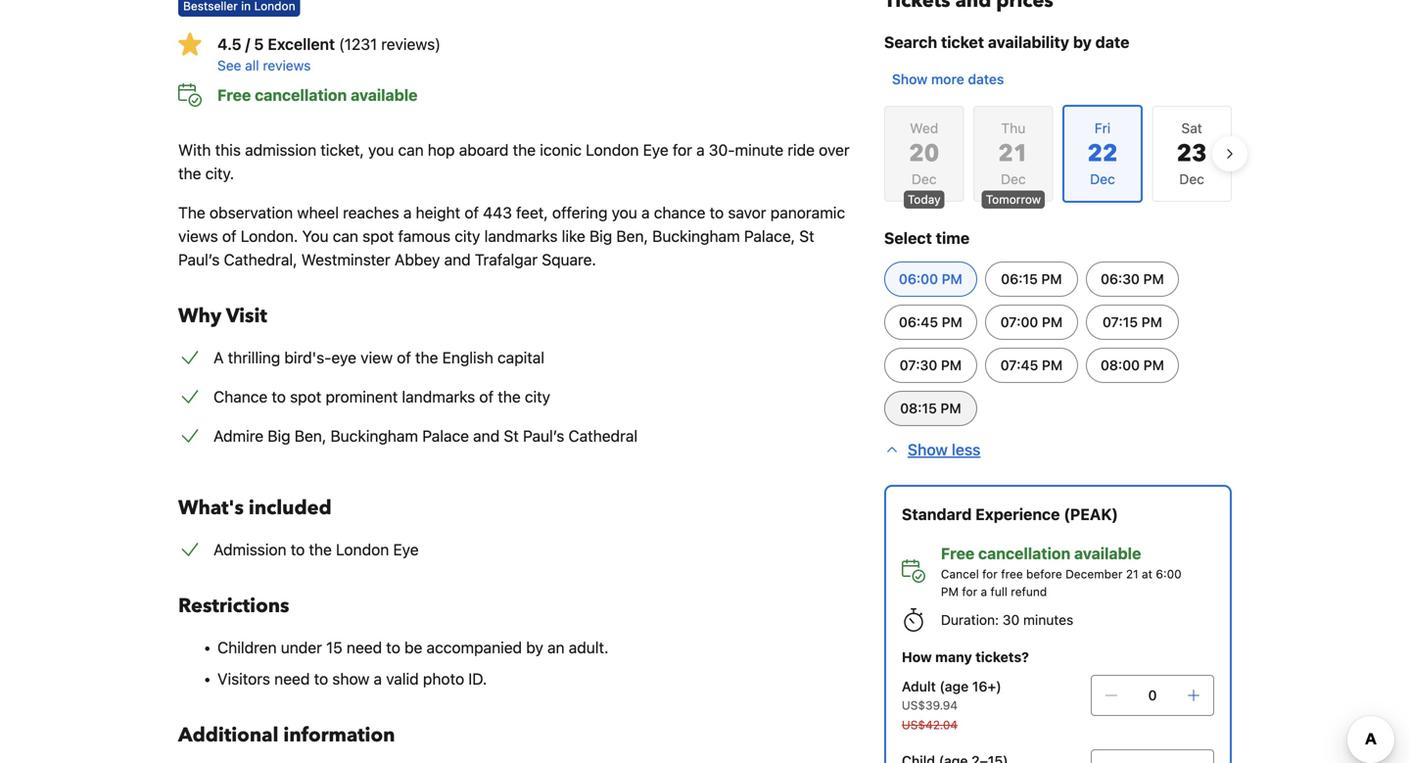 Task type: vqa. For each thing, say whether or not it's contained in the screenshot.
reviews)
yes



Task type: describe. For each thing, give the bounding box(es) containing it.
/
[[245, 35, 250, 53]]

cancellation for free cancellation available
[[255, 86, 347, 104]]

eye inside with this admission ticket, you can hop aboard the iconic london eye for a 30-minute ride over the city.
[[643, 141, 669, 159]]

adult (age 16+) us$39.94
[[902, 678, 1002, 712]]

admire
[[214, 427, 264, 445]]

06:45 pm
[[899, 314, 963, 330]]

30
[[1003, 612, 1020, 628]]

how
[[902, 649, 932, 665]]

(1231
[[339, 35, 377, 53]]

07:15
[[1103, 314, 1138, 330]]

us$39.94
[[902, 698, 958, 712]]

pm for 06:00 pm
[[942, 271, 963, 287]]

06:00
[[899, 271, 938, 287]]

pm for 08:00 pm
[[1144, 357, 1165, 373]]

admission
[[245, 141, 317, 159]]

excellent
[[268, 35, 335, 53]]

before
[[1027, 567, 1063, 581]]

feet,
[[516, 203, 548, 222]]

views
[[178, 227, 218, 245]]

thu
[[1002, 120, 1026, 136]]

the left english
[[415, 348, 438, 367]]

pm for 08:15 pm
[[941, 400, 962, 416]]

visitors
[[217, 670, 270, 688]]

0 horizontal spatial by
[[526, 638, 544, 657]]

additional information
[[178, 722, 395, 749]]

adult
[[902, 678, 936, 695]]

ticket
[[941, 33, 985, 51]]

15
[[326, 638, 343, 657]]

bird's-
[[285, 348, 331, 367]]

a up 'famous'
[[403, 203, 412, 222]]

07:45
[[1001, 357, 1039, 373]]

0 horizontal spatial eye
[[393, 540, 419, 559]]

like
[[562, 227, 586, 245]]

the observation wheel reaches a height of 443 feet, offering you a chance to savor panoramic views of london. you can spot famous city landmarks like  big ben, buckingham palace, st paul's cathedral, westminster abbey and trafalgar square.
[[178, 203, 845, 269]]

6:00
[[1156, 567, 1182, 581]]

capital
[[498, 348, 545, 367]]

cancellation for free cancellation available cancel for free before december 21 at 6:00 pm for a full refund
[[979, 544, 1071, 563]]

thu 21 dec tomorrow
[[986, 120, 1041, 206]]

big inside the observation wheel reaches a height of 443 feet, offering you a chance to savor panoramic views of london. you can spot famous city landmarks like  big ben, buckingham palace, st paul's cathedral, westminster abbey and trafalgar square.
[[590, 227, 613, 245]]

more
[[931, 71, 965, 87]]

show less button
[[884, 438, 981, 461]]

wed 20 dec today
[[908, 120, 941, 206]]

prominent
[[326, 387, 398, 406]]

buckingham inside the observation wheel reaches a height of 443 feet, offering you a chance to savor panoramic views of london. you can spot famous city landmarks like  big ben, buckingham palace, st paul's cathedral, westminster abbey and trafalgar square.
[[653, 227, 740, 245]]

refund
[[1011, 585, 1047, 599]]

children under 15 need to be accompanied by an adult.
[[217, 638, 609, 657]]

available for free cancellation available
[[351, 86, 418, 104]]

ben, inside the observation wheel reaches a height of 443 feet, offering you a chance to savor panoramic views of london. you can spot famous city landmarks like  big ben, buckingham palace, st paul's cathedral, westminster abbey and trafalgar square.
[[617, 227, 648, 245]]

show more dates
[[892, 71, 1004, 87]]

admission
[[214, 540, 287, 559]]

07:00
[[1001, 314, 1039, 330]]

standard experience (peak)
[[902, 505, 1119, 524]]

duration:
[[941, 612, 999, 628]]

over
[[819, 141, 850, 159]]

show less
[[908, 440, 981, 459]]

1 horizontal spatial paul's
[[523, 427, 565, 445]]

with this admission ticket, you can hop aboard the iconic london eye for a 30-minute ride over the city.
[[178, 141, 850, 183]]

show for show less
[[908, 440, 948, 459]]

search ticket availability by date
[[884, 33, 1130, 51]]

see all reviews button
[[217, 56, 853, 75]]

4.5 / 5 excellent (1231 reviews) see all reviews
[[217, 35, 441, 73]]

cathedral
[[569, 427, 638, 445]]

us$42.04
[[902, 718, 958, 732]]

1 horizontal spatial need
[[347, 638, 382, 657]]

time
[[936, 229, 970, 247]]

a inside with this admission ticket, you can hop aboard the iconic london eye for a 30-minute ride over the city.
[[697, 141, 705, 159]]

06:15 pm
[[1001, 271, 1062, 287]]

06:30
[[1101, 271, 1140, 287]]

reviews
[[263, 57, 311, 73]]

observation
[[210, 203, 293, 222]]

valid
[[386, 670, 419, 688]]

adult.
[[569, 638, 609, 657]]

06:45
[[899, 314, 938, 330]]

07:45 pm
[[1001, 357, 1063, 373]]

free for free cancellation available cancel for free before december 21 at 6:00 pm for a full refund
[[941, 544, 975, 563]]

07:30
[[900, 357, 938, 373]]

08:15
[[900, 400, 937, 416]]

st inside the observation wheel reaches a height of 443 feet, offering you a chance to savor panoramic views of london. you can spot famous city landmarks like  big ben, buckingham palace, st paul's cathedral, westminster abbey and trafalgar square.
[[800, 227, 815, 245]]

you inside with this admission ticket, you can hop aboard the iconic london eye for a 30-minute ride over the city.
[[368, 141, 394, 159]]

be
[[405, 638, 423, 657]]

visit
[[226, 303, 267, 330]]

pm for 06:45 pm
[[942, 314, 963, 330]]

1 horizontal spatial and
[[473, 427, 500, 445]]

1 vertical spatial st
[[504, 427, 519, 445]]

pm for 07:15 pm
[[1142, 314, 1163, 330]]

23
[[1177, 138, 1207, 170]]

with
[[178, 141, 211, 159]]

region containing 20
[[869, 97, 1248, 211]]

can inside with this admission ticket, you can hop aboard the iconic london eye for a 30-minute ride over the city.
[[398, 141, 424, 159]]

a thrilling bird's-eye view of the english capital
[[214, 348, 545, 367]]

a inside free cancellation available cancel for free before december 21 at 6:00 pm for a full refund
[[981, 585, 988, 599]]

experience
[[976, 505, 1060, 524]]

how many tickets?
[[902, 649, 1029, 665]]

and inside the observation wheel reaches a height of 443 feet, offering you a chance to savor panoramic views of london. you can spot famous city landmarks like  big ben, buckingham palace, st paul's cathedral, westminster abbey and trafalgar square.
[[444, 250, 471, 269]]

panoramic
[[771, 203, 845, 222]]

of left 443
[[465, 203, 479, 222]]

0 horizontal spatial big
[[268, 427, 291, 445]]

0 horizontal spatial need
[[274, 670, 310, 688]]

08:00 pm
[[1101, 357, 1165, 373]]

minutes
[[1024, 612, 1074, 628]]

06:00 pm
[[899, 271, 963, 287]]

sat 23 dec
[[1177, 120, 1207, 187]]

a
[[214, 348, 224, 367]]

hop
[[428, 141, 455, 159]]

city inside the observation wheel reaches a height of 443 feet, offering you a chance to savor panoramic views of london. you can spot famous city landmarks like  big ben, buckingham palace, st paul's cathedral, westminster abbey and trafalgar square.
[[455, 227, 480, 245]]



Task type: locate. For each thing, give the bounding box(es) containing it.
dec up tomorrow
[[1001, 171, 1026, 187]]

0 horizontal spatial city
[[455, 227, 480, 245]]

pm right the 07:15
[[1142, 314, 1163, 330]]

1 vertical spatial by
[[526, 638, 544, 657]]

1 horizontal spatial by
[[1073, 33, 1092, 51]]

0 vertical spatial cancellation
[[255, 86, 347, 104]]

cancellation down reviews
[[255, 86, 347, 104]]

0 vertical spatial big
[[590, 227, 613, 245]]

additional
[[178, 722, 279, 749]]

1 vertical spatial london
[[336, 540, 389, 559]]

search
[[884, 33, 938, 51]]

pm right 06:45
[[942, 314, 963, 330]]

show inside button
[[908, 440, 948, 459]]

the
[[178, 203, 205, 222]]

a left chance
[[642, 203, 650, 222]]

4.5
[[217, 35, 242, 53]]

free cancellation available cancel for free before december 21 at 6:00 pm for a full refund
[[941, 544, 1182, 599]]

1 horizontal spatial free
[[941, 544, 975, 563]]

can inside the observation wheel reaches a height of 443 feet, offering you a chance to savor panoramic views of london. you can spot famous city landmarks like  big ben, buckingham palace, st paul's cathedral, westminster abbey and trafalgar square.
[[333, 227, 358, 245]]

for down the cancel
[[962, 585, 978, 599]]

palace
[[422, 427, 469, 445]]

pm right '08:00'
[[1144, 357, 1165, 373]]

buckingham down chance
[[653, 227, 740, 245]]

0 vertical spatial london
[[586, 141, 639, 159]]

view
[[361, 348, 393, 367]]

0 horizontal spatial available
[[351, 86, 418, 104]]

date
[[1096, 33, 1130, 51]]

landmarks up palace at the bottom left of page
[[402, 387, 475, 406]]

a left full
[[981, 585, 988, 599]]

restrictions
[[178, 593, 289, 620]]

1 horizontal spatial city
[[525, 387, 551, 406]]

1 horizontal spatial big
[[590, 227, 613, 245]]

included
[[249, 495, 332, 522]]

21 inside thu 21 dec tomorrow
[[999, 138, 1029, 170]]

0 horizontal spatial london
[[336, 540, 389, 559]]

available for free cancellation available cancel for free before december 21 at 6:00 pm for a full refund
[[1075, 544, 1142, 563]]

spot down reaches
[[363, 227, 394, 245]]

show down search
[[892, 71, 928, 87]]

visitors need to show a valid photo id.
[[217, 670, 487, 688]]

3 dec from the left
[[1180, 171, 1205, 187]]

of right 'view' on the top left of the page
[[397, 348, 411, 367]]

1 vertical spatial eye
[[393, 540, 419, 559]]

21 down thu
[[999, 138, 1029, 170]]

1 vertical spatial spot
[[290, 387, 322, 406]]

1 horizontal spatial 21
[[1126, 567, 1139, 581]]

0 vertical spatial landmarks
[[485, 227, 558, 245]]

the
[[513, 141, 536, 159], [178, 164, 201, 183], [415, 348, 438, 367], [498, 387, 521, 406], [309, 540, 332, 559]]

can up the westminster
[[333, 227, 358, 245]]

st
[[800, 227, 815, 245], [504, 427, 519, 445]]

of down english
[[479, 387, 494, 406]]

ben, down prominent
[[295, 427, 326, 445]]

0 horizontal spatial dec
[[912, 171, 937, 187]]

st down the panoramic
[[800, 227, 815, 245]]

07:15 pm
[[1103, 314, 1163, 330]]

at
[[1142, 567, 1153, 581]]

pm right 06:30
[[1144, 271, 1165, 287]]

dec inside thu 21 dec tomorrow
[[1001, 171, 1026, 187]]

0 vertical spatial paul's
[[178, 250, 220, 269]]

an
[[548, 638, 565, 657]]

dates
[[968, 71, 1004, 87]]

city down height
[[455, 227, 480, 245]]

free inside free cancellation available cancel for free before december 21 at 6:00 pm for a full refund
[[941, 544, 975, 563]]

0 vertical spatial by
[[1073, 33, 1092, 51]]

under
[[281, 638, 322, 657]]

0 horizontal spatial and
[[444, 250, 471, 269]]

0 vertical spatial can
[[398, 141, 424, 159]]

0 horizontal spatial buckingham
[[331, 427, 418, 445]]

westminster
[[301, 250, 391, 269]]

1 vertical spatial can
[[333, 227, 358, 245]]

spot inside the observation wheel reaches a height of 443 feet, offering you a chance to savor panoramic views of london. you can spot famous city landmarks like  big ben, buckingham palace, st paul's cathedral, westminster abbey and trafalgar square.
[[363, 227, 394, 245]]

1 vertical spatial show
[[908, 440, 948, 459]]

1 vertical spatial available
[[1075, 544, 1142, 563]]

id.
[[469, 670, 487, 688]]

0 horizontal spatial free
[[217, 86, 251, 104]]

pm right 07:30
[[941, 357, 962, 373]]

1 dec from the left
[[912, 171, 937, 187]]

1 horizontal spatial available
[[1075, 544, 1142, 563]]

dec inside wed 20 dec today
[[912, 171, 937, 187]]

to left show
[[314, 670, 328, 688]]

to inside the observation wheel reaches a height of 443 feet, offering you a chance to savor panoramic views of london. you can spot famous city landmarks like  big ben, buckingham palace, st paul's cathedral, westminster abbey and trafalgar square.
[[710, 203, 724, 222]]

pm inside free cancellation available cancel for free before december 21 at 6:00 pm for a full refund
[[941, 585, 959, 599]]

1 vertical spatial free
[[941, 544, 975, 563]]

to left be
[[386, 638, 401, 657]]

0 horizontal spatial landmarks
[[402, 387, 475, 406]]

you right offering
[[612, 203, 638, 222]]

0 horizontal spatial 21
[[999, 138, 1029, 170]]

0 vertical spatial you
[[368, 141, 394, 159]]

paul's
[[178, 250, 220, 269], [523, 427, 565, 445]]

0 vertical spatial free
[[217, 86, 251, 104]]

landmarks down feet, at the left top
[[485, 227, 558, 245]]

2 horizontal spatial for
[[983, 567, 998, 581]]

paul's left cathedral
[[523, 427, 565, 445]]

of right views at the top left
[[222, 227, 237, 245]]

today
[[908, 192, 941, 206]]

palace,
[[744, 227, 796, 245]]

available up december
[[1075, 544, 1142, 563]]

pm for 06:15 pm
[[1042, 271, 1062, 287]]

available down (1231
[[351, 86, 418, 104]]

pm right 06:15
[[1042, 271, 1062, 287]]

less
[[952, 440, 981, 459]]

region
[[869, 97, 1248, 211]]

0 horizontal spatial for
[[673, 141, 693, 159]]

0 horizontal spatial st
[[504, 427, 519, 445]]

free for free cancellation available
[[217, 86, 251, 104]]

photo
[[423, 670, 464, 688]]

1 horizontal spatial can
[[398, 141, 424, 159]]

0 vertical spatial 21
[[999, 138, 1029, 170]]

2 dec from the left
[[1001, 171, 1026, 187]]

21 inside free cancellation available cancel for free before december 21 at 6:00 pm for a full refund
[[1126, 567, 1139, 581]]

for left '30-'
[[673, 141, 693, 159]]

you inside the observation wheel reaches a height of 443 feet, offering you a chance to savor panoramic views of london. you can spot famous city landmarks like  big ben, buckingham palace, st paul's cathedral, westminster abbey and trafalgar square.
[[612, 203, 638, 222]]

1 vertical spatial and
[[473, 427, 500, 445]]

dec for 20
[[912, 171, 937, 187]]

pm down the cancel
[[941, 585, 959, 599]]

06:30 pm
[[1101, 271, 1165, 287]]

pm right 07:45
[[1042, 357, 1063, 373]]

pm for 07:00 pm
[[1042, 314, 1063, 330]]

0 horizontal spatial spot
[[290, 387, 322, 406]]

dec
[[912, 171, 937, 187], [1001, 171, 1026, 187], [1180, 171, 1205, 187]]

1 horizontal spatial dec
[[1001, 171, 1026, 187]]

by left date at the top
[[1073, 33, 1092, 51]]

st right palace at the bottom left of page
[[504, 427, 519, 445]]

square.
[[542, 250, 596, 269]]

why
[[178, 303, 222, 330]]

0 vertical spatial show
[[892, 71, 928, 87]]

show left 'less'
[[908, 440, 948, 459]]

0 vertical spatial need
[[347, 638, 382, 657]]

buckingham
[[653, 227, 740, 245], [331, 427, 418, 445]]

0 vertical spatial for
[[673, 141, 693, 159]]

aboard
[[459, 141, 509, 159]]

2 horizontal spatial dec
[[1180, 171, 1205, 187]]

wheel
[[297, 203, 339, 222]]

0 horizontal spatial cancellation
[[255, 86, 347, 104]]

ride
[[788, 141, 815, 159]]

0 vertical spatial eye
[[643, 141, 669, 159]]

london
[[586, 141, 639, 159], [336, 540, 389, 559]]

pm right 06:00
[[942, 271, 963, 287]]

can
[[398, 141, 424, 159], [333, 227, 358, 245]]

pm for 06:30 pm
[[1144, 271, 1165, 287]]

07:00 pm
[[1001, 314, 1063, 330]]

ben,
[[617, 227, 648, 245], [295, 427, 326, 445]]

the down included
[[309, 540, 332, 559]]

to down included
[[291, 540, 305, 559]]

need right 15
[[347, 638, 382, 657]]

big right 'like'
[[590, 227, 613, 245]]

20
[[909, 138, 940, 170]]

pm right 08:15
[[941, 400, 962, 416]]

show more dates button
[[884, 62, 1012, 97]]

1 horizontal spatial buckingham
[[653, 227, 740, 245]]

1 horizontal spatial st
[[800, 227, 815, 245]]

0 horizontal spatial ben,
[[295, 427, 326, 445]]

reviews)
[[381, 35, 441, 53]]

0 horizontal spatial can
[[333, 227, 358, 245]]

1 vertical spatial 21
[[1126, 567, 1139, 581]]

you right 'ticket,'
[[368, 141, 394, 159]]

1 vertical spatial city
[[525, 387, 551, 406]]

chance to spot prominent landmarks of the city
[[214, 387, 551, 406]]

chance
[[654, 203, 706, 222]]

abbey
[[395, 250, 440, 269]]

0 vertical spatial st
[[800, 227, 815, 245]]

1 horizontal spatial cancellation
[[979, 544, 1071, 563]]

select time
[[884, 229, 970, 247]]

landmarks inside the observation wheel reaches a height of 443 feet, offering you a chance to savor panoramic views of london. you can spot famous city landmarks like  big ben, buckingham palace, st paul's cathedral, westminster abbey and trafalgar square.
[[485, 227, 558, 245]]

0 vertical spatial and
[[444, 250, 471, 269]]

1 vertical spatial you
[[612, 203, 638, 222]]

spot
[[363, 227, 394, 245], [290, 387, 322, 406]]

landmarks
[[485, 227, 558, 245], [402, 387, 475, 406]]

1 horizontal spatial spot
[[363, 227, 394, 245]]

to
[[710, 203, 724, 222], [272, 387, 286, 406], [291, 540, 305, 559], [386, 638, 401, 657], [314, 670, 328, 688]]

duration: 30 minutes
[[941, 612, 1074, 628]]

pm right the 07:00
[[1042, 314, 1063, 330]]

admission to the london eye
[[214, 540, 419, 559]]

1 vertical spatial cancellation
[[979, 544, 1071, 563]]

0 vertical spatial city
[[455, 227, 480, 245]]

0
[[1149, 687, 1157, 703]]

1 vertical spatial for
[[983, 567, 998, 581]]

to left 'savor'
[[710, 203, 724, 222]]

dec up today
[[912, 171, 937, 187]]

paul's down views at the top left
[[178, 250, 220, 269]]

ben, right 'like'
[[617, 227, 648, 245]]

a left valid
[[374, 670, 382, 688]]

show inside button
[[892, 71, 928, 87]]

to right the chance
[[272, 387, 286, 406]]

1 horizontal spatial for
[[962, 585, 978, 599]]

for
[[673, 141, 693, 159], [983, 567, 998, 581], [962, 585, 978, 599]]

london.
[[241, 227, 298, 245]]

free
[[1001, 567, 1023, 581]]

1 vertical spatial need
[[274, 670, 310, 688]]

wed
[[910, 120, 939, 136]]

paul's inside the observation wheel reaches a height of 443 feet, offering you a chance to savor panoramic views of london. you can spot famous city landmarks like  big ben, buckingham palace, st paul's cathedral, westminster abbey and trafalgar square.
[[178, 250, 220, 269]]

eye
[[331, 348, 357, 367]]

free up the cancel
[[941, 544, 975, 563]]

1 horizontal spatial london
[[586, 141, 639, 159]]

for for 30-
[[673, 141, 693, 159]]

london inside with this admission ticket, you can hop aboard the iconic london eye for a 30-minute ride over the city.
[[586, 141, 639, 159]]

cancellation inside free cancellation available cancel for free before december 21 at 6:00 pm for a full refund
[[979, 544, 1071, 563]]

buckingham down chance to spot prominent landmarks of the city
[[331, 427, 418, 445]]

ticket,
[[321, 141, 364, 159]]

1 vertical spatial big
[[268, 427, 291, 445]]

for up full
[[983, 567, 998, 581]]

0 vertical spatial available
[[351, 86, 418, 104]]

0 vertical spatial buckingham
[[653, 227, 740, 245]]

why visit
[[178, 303, 267, 330]]

1 vertical spatial paul's
[[523, 427, 565, 445]]

city.
[[205, 164, 234, 183]]

for inside with this admission ticket, you can hop aboard the iconic london eye for a 30-minute ride over the city.
[[673, 141, 693, 159]]

0 horizontal spatial you
[[368, 141, 394, 159]]

07:30 pm
[[900, 357, 962, 373]]

1 horizontal spatial landmarks
[[485, 227, 558, 245]]

1 vertical spatial landmarks
[[402, 387, 475, 406]]

chance
[[214, 387, 268, 406]]

1 horizontal spatial you
[[612, 203, 638, 222]]

city down capital
[[525, 387, 551, 406]]

thrilling
[[228, 348, 280, 367]]

21 left at
[[1126, 567, 1139, 581]]

cancel
[[941, 567, 979, 581]]

december
[[1066, 567, 1123, 581]]

dec for 21
[[1001, 171, 1026, 187]]

full
[[991, 585, 1008, 599]]

1 horizontal spatial eye
[[643, 141, 669, 159]]

and right abbey
[[444, 250, 471, 269]]

cancellation up free
[[979, 544, 1071, 563]]

a
[[697, 141, 705, 159], [403, 203, 412, 222], [642, 203, 650, 222], [981, 585, 988, 599], [374, 670, 382, 688]]

0 horizontal spatial paul's
[[178, 250, 220, 269]]

0 vertical spatial ben,
[[617, 227, 648, 245]]

1 vertical spatial buckingham
[[331, 427, 418, 445]]

dec down 23
[[1180, 171, 1205, 187]]

a left '30-'
[[697, 141, 705, 159]]

pm for 07:45 pm
[[1042, 357, 1063, 373]]

by left an
[[526, 638, 544, 657]]

tomorrow
[[986, 192, 1041, 206]]

16+)
[[973, 678, 1002, 695]]

show
[[332, 670, 370, 688]]

the down capital
[[498, 387, 521, 406]]

and right palace at the bottom left of page
[[473, 427, 500, 445]]

available inside free cancellation available cancel for free before december 21 at 6:00 pm for a full refund
[[1075, 544, 1142, 563]]

children
[[217, 638, 277, 657]]

1 vertical spatial ben,
[[295, 427, 326, 445]]

what's
[[178, 495, 244, 522]]

can left hop
[[398, 141, 424, 159]]

show for show more dates
[[892, 71, 928, 87]]

5
[[254, 35, 264, 53]]

the down the "with" on the left top of the page
[[178, 164, 201, 183]]

savor
[[728, 203, 767, 222]]

for for full
[[962, 585, 978, 599]]

big right admire
[[268, 427, 291, 445]]

pm for 07:30 pm
[[941, 357, 962, 373]]

free down see at top
[[217, 86, 251, 104]]

spot down bird's-
[[290, 387, 322, 406]]

0 vertical spatial spot
[[363, 227, 394, 245]]

1 horizontal spatial ben,
[[617, 227, 648, 245]]

dec inside sat 23 dec
[[1180, 171, 1205, 187]]

need down under
[[274, 670, 310, 688]]

the left iconic
[[513, 141, 536, 159]]

06:15
[[1001, 271, 1038, 287]]

select
[[884, 229, 932, 247]]

2 vertical spatial for
[[962, 585, 978, 599]]

trafalgar
[[475, 250, 538, 269]]

many
[[936, 649, 973, 665]]



